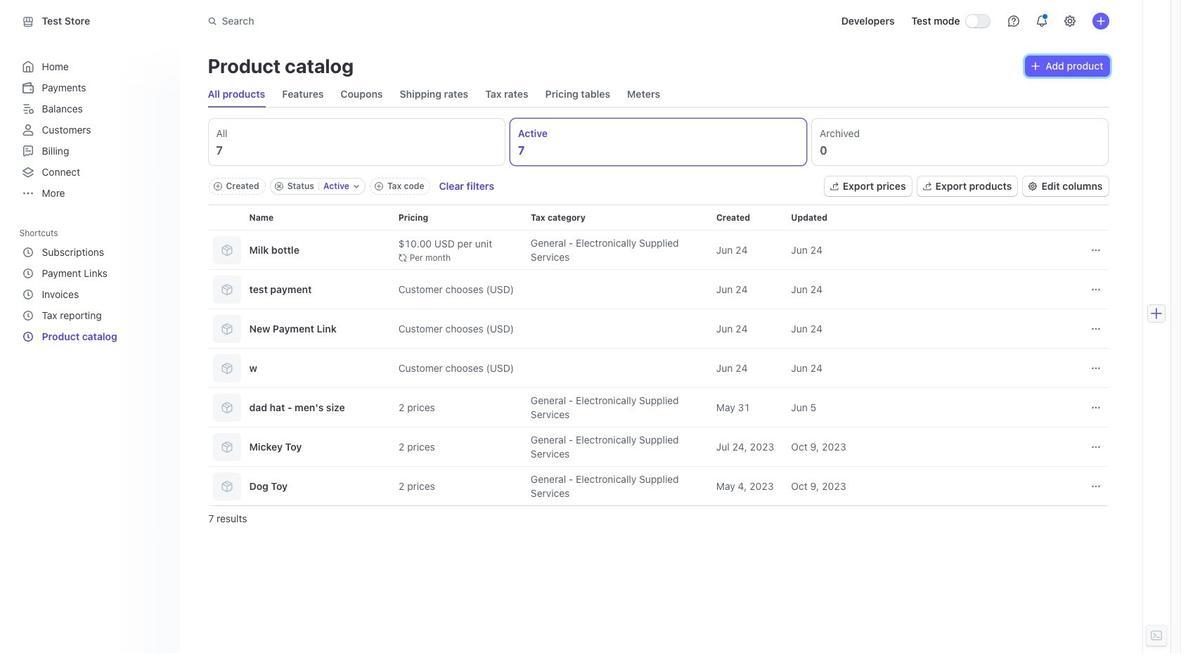 Task type: locate. For each thing, give the bounding box(es) containing it.
edit status image
[[354, 184, 359, 189]]

Test mode checkbox
[[966, 15, 990, 27]]

remove status image
[[275, 182, 283, 191]]

add tax code image
[[375, 182, 383, 191]]

None search field
[[199, 8, 596, 34]]

shortcuts element
[[19, 223, 168, 348], [19, 242, 166, 348]]

2 shortcuts element from the top
[[19, 242, 166, 348]]

1 vertical spatial tab list
[[206, 116, 1112, 168]]

toolbar
[[209, 178, 495, 195]]

tab list
[[208, 82, 661, 107], [206, 116, 1112, 168]]

settings image
[[1065, 15, 1076, 27]]

0 vertical spatial tab list
[[208, 82, 661, 107]]



Task type: vqa. For each thing, say whether or not it's contained in the screenshot.
svg icon in the enable LINK
no



Task type: describe. For each thing, give the bounding box(es) containing it.
help image
[[1008, 15, 1020, 27]]

manage shortcuts image
[[154, 229, 163, 237]]

svg image
[[1032, 62, 1041, 70]]

1 shortcuts element from the top
[[19, 223, 168, 348]]

Search text field
[[199, 8, 596, 34]]

add created image
[[214, 182, 222, 191]]

core navigation links element
[[19, 56, 166, 204]]

notifications image
[[1037, 15, 1048, 27]]



